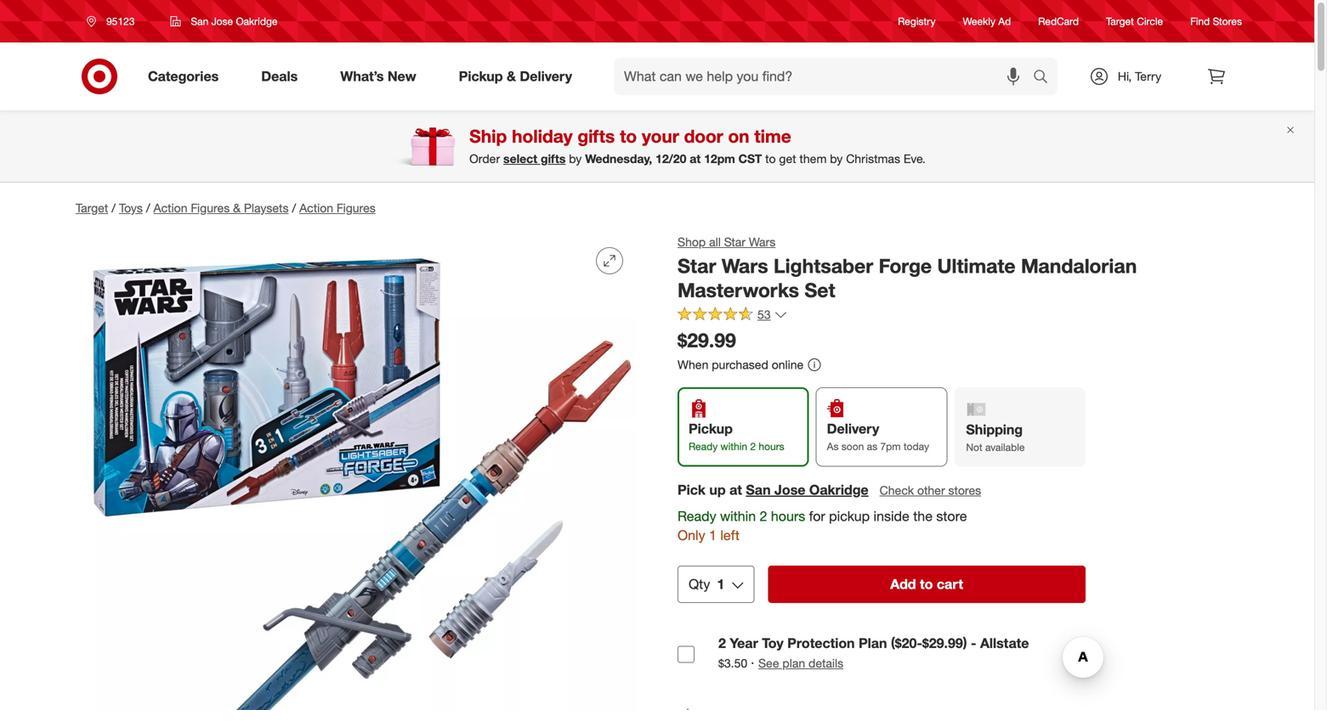 Task type: describe. For each thing, give the bounding box(es) containing it.
find stores
[[1190, 15, 1242, 28]]

redcard
[[1038, 15, 1079, 28]]

on
[[728, 125, 749, 147]]

categories
[[148, 68, 219, 85]]

1 action from the left
[[154, 201, 187, 216]]

weekly ad
[[963, 15, 1011, 28]]

for
[[809, 508, 825, 525]]

qty
[[689, 576, 710, 593]]

ship
[[469, 125, 507, 147]]

pickup for &
[[459, 68, 503, 85]]

ready inside ready within 2 hours for pickup inside the store only 1 left
[[678, 508, 716, 525]]

within inside pickup ready within 2 hours
[[721, 441, 747, 453]]

target link
[[76, 201, 108, 216]]

select
[[503, 152, 537, 166]]

2 inside the 2 year toy protection plan ($20-$29.99) - allstate $3.50 · see plan details
[[718, 636, 726, 652]]

$3.50
[[718, 656, 748, 671]]

delivery inside delivery as soon as 7pm today
[[827, 421, 879, 438]]

the
[[913, 508, 933, 525]]

pickup for ready
[[689, 421, 733, 438]]

today
[[904, 441, 929, 453]]

lightsaber
[[774, 254, 873, 278]]

hi, terry
[[1118, 69, 1162, 84]]

circle
[[1137, 15, 1163, 28]]

2 year toy protection plan ($20-$29.99) - allstate $3.50 · see plan details
[[718, 636, 1029, 672]]

target for target / toys / action figures & playsets / action figures
[[76, 201, 108, 216]]

what's new
[[340, 68, 416, 85]]

door
[[684, 125, 723, 147]]

order
[[469, 152, 500, 166]]

2 figures from the left
[[337, 201, 376, 216]]

pick
[[678, 482, 706, 499]]

toys
[[119, 201, 143, 216]]

star wars lightsaber forge ultimate mandalorian masterworks set, 1 of 16 image
[[76, 234, 637, 711]]

1 vertical spatial gifts
[[541, 152, 566, 166]]

weekly ad link
[[963, 14, 1011, 29]]

shop all star wars star wars lightsaber forge ultimate mandalorian masterworks set
[[678, 235, 1137, 302]]

shipping not available
[[966, 422, 1025, 454]]

pickup ready within 2 hours
[[689, 421, 784, 453]]

0 vertical spatial gifts
[[578, 125, 615, 147]]

store
[[937, 508, 967, 525]]

1 vertical spatial wars
[[722, 254, 768, 278]]

what's new link
[[326, 58, 438, 95]]

pickup & delivery link
[[444, 58, 594, 95]]

eve.
[[904, 152, 926, 166]]

categories link
[[133, 58, 240, 95]]

7pm
[[880, 441, 901, 453]]

inside
[[874, 508, 910, 525]]

san jose oakridge button
[[746, 481, 869, 500]]

pickup
[[829, 508, 870, 525]]

1 vertical spatial 1
[[717, 576, 725, 593]]

hi,
[[1118, 69, 1132, 84]]

1 by from the left
[[569, 152, 582, 166]]

1 figures from the left
[[191, 201, 230, 216]]

masterworks
[[678, 279, 799, 302]]

your
[[642, 125, 679, 147]]

target / toys / action figures & playsets / action figures
[[76, 201, 376, 216]]

qty 1
[[689, 576, 725, 593]]

shop
[[678, 235, 706, 250]]

add to cart button
[[768, 566, 1086, 604]]

95123 button
[[76, 6, 153, 37]]

53
[[758, 307, 771, 322]]

to inside 'button'
[[920, 576, 933, 593]]

2 / from the left
[[146, 201, 150, 216]]

deals link
[[247, 58, 319, 95]]

find stores link
[[1190, 14, 1242, 29]]

plan
[[859, 636, 887, 652]]

target for target circle
[[1106, 15, 1134, 28]]

soon
[[842, 441, 864, 453]]

1 horizontal spatial jose
[[775, 482, 806, 499]]

delivery as soon as 7pm today
[[827, 421, 929, 453]]

see plan details button
[[758, 655, 844, 672]]

what's
[[340, 68, 384, 85]]

2 action from the left
[[299, 201, 333, 216]]

within inside ready within 2 hours for pickup inside the store only 1 left
[[720, 508, 756, 525]]

1 / from the left
[[112, 201, 116, 216]]

ship holiday gifts to your door on time order select gifts by wednesday, 12/20 at 12pm cst to get them by christmas eve.
[[469, 125, 926, 166]]

left
[[721, 528, 740, 544]]

3 / from the left
[[292, 201, 296, 216]]

$29.99
[[678, 329, 736, 352]]

-
[[971, 636, 977, 652]]

wednesday,
[[585, 152, 652, 166]]

0 horizontal spatial &
[[233, 201, 241, 216]]

53 link
[[678, 307, 788, 326]]

check other stores button
[[879, 482, 982, 500]]

1 horizontal spatial oakridge
[[809, 482, 869, 499]]

them
[[800, 152, 827, 166]]

add
[[890, 576, 916, 593]]

san jose oakridge button
[[159, 6, 289, 37]]

ultimate
[[937, 254, 1016, 278]]

check other stores
[[880, 483, 981, 498]]

up
[[709, 482, 726, 499]]

details
[[809, 656, 844, 671]]

action figures link
[[299, 201, 376, 216]]

ad
[[998, 15, 1011, 28]]

registry link
[[898, 14, 936, 29]]

cart
[[937, 576, 963, 593]]

0 horizontal spatial delivery
[[520, 68, 572, 85]]



Task type: vqa. For each thing, say whether or not it's contained in the screenshot.
'them.'
no



Task type: locate. For each thing, give the bounding box(es) containing it.
stores
[[1213, 15, 1242, 28]]

to right add
[[920, 576, 933, 593]]

figures
[[191, 201, 230, 216], [337, 201, 376, 216]]

target left circle
[[1106, 15, 1134, 28]]

1 horizontal spatial star
[[724, 235, 746, 250]]

time
[[754, 125, 791, 147]]

jose up categories link
[[211, 15, 233, 28]]

0 vertical spatial star
[[724, 235, 746, 250]]

at inside "ship holiday gifts to your door on time order select gifts by wednesday, 12/20 at 12pm cst to get them by christmas eve."
[[690, 152, 701, 166]]

1 horizontal spatial at
[[730, 482, 742, 499]]

check
[[880, 483, 914, 498]]

1 vertical spatial ready
[[678, 508, 716, 525]]

1 vertical spatial at
[[730, 482, 742, 499]]

cst
[[739, 152, 762, 166]]

2 horizontal spatial 2
[[760, 508, 767, 525]]

action right toys
[[154, 201, 187, 216]]

gifts up wednesday,
[[578, 125, 615, 147]]

1 horizontal spatial /
[[146, 201, 150, 216]]

/ right toys
[[146, 201, 150, 216]]

when purchased online
[[678, 357, 804, 372]]

1 horizontal spatial 1
[[717, 576, 725, 593]]

2 by from the left
[[830, 152, 843, 166]]

1 vertical spatial hours
[[771, 508, 805, 525]]

1 vertical spatial san
[[746, 482, 771, 499]]

1 horizontal spatial pickup
[[689, 421, 733, 438]]

0 horizontal spatial san
[[191, 15, 209, 28]]

2 down pick up at san jose oakridge
[[760, 508, 767, 525]]

1 vertical spatial 2
[[760, 508, 767, 525]]

see
[[758, 656, 779, 671]]

1 horizontal spatial san
[[746, 482, 771, 499]]

search button
[[1025, 58, 1066, 99]]

jose inside san jose oakridge dropdown button
[[211, 15, 233, 28]]

2
[[750, 441, 756, 453], [760, 508, 767, 525], [718, 636, 726, 652]]

1 vertical spatial pickup
[[689, 421, 733, 438]]

0 vertical spatial 2
[[750, 441, 756, 453]]

purchased
[[712, 357, 768, 372]]

1 horizontal spatial action
[[299, 201, 333, 216]]

star
[[724, 235, 746, 250], [678, 254, 716, 278]]

ready up pick
[[689, 441, 718, 453]]

pickup & delivery
[[459, 68, 572, 85]]

1 horizontal spatial &
[[507, 68, 516, 85]]

jose up ready within 2 hours for pickup inside the store only 1 left
[[775, 482, 806, 499]]

delivery
[[520, 68, 572, 85], [827, 421, 879, 438]]

$29.99)
[[922, 636, 967, 652]]

toy
[[762, 636, 784, 652]]

within up left
[[720, 508, 756, 525]]

/ left toys link
[[112, 201, 116, 216]]

0 vertical spatial wars
[[749, 235, 776, 250]]

by right them
[[830, 152, 843, 166]]

as
[[867, 441, 878, 453]]

2 vertical spatial 2
[[718, 636, 726, 652]]

get
[[779, 152, 796, 166]]

registry
[[898, 15, 936, 28]]

pick up at san jose oakridge
[[678, 482, 869, 499]]

target inside target circle link
[[1106, 15, 1134, 28]]

ready within 2 hours for pickup inside the store only 1 left
[[678, 508, 967, 544]]

0 horizontal spatial at
[[690, 152, 701, 166]]

2 inside ready within 2 hours for pickup inside the store only 1 left
[[760, 508, 767, 525]]

available
[[985, 441, 1025, 454]]

1 horizontal spatial 2
[[750, 441, 756, 453]]

0 vertical spatial within
[[721, 441, 747, 453]]

1 within from the top
[[721, 441, 747, 453]]

add to cart
[[890, 576, 963, 593]]

san jose oakridge
[[191, 15, 278, 28]]

&
[[507, 68, 516, 85], [233, 201, 241, 216]]

& left playsets
[[233, 201, 241, 216]]

delivery up holiday
[[520, 68, 572, 85]]

shipping
[[966, 422, 1023, 438]]

at down door
[[690, 152, 701, 166]]

target left toys
[[76, 201, 108, 216]]

san right up
[[746, 482, 771, 499]]

0 horizontal spatial to
[[620, 125, 637, 147]]

action
[[154, 201, 187, 216], [299, 201, 333, 216]]

oakridge inside dropdown button
[[236, 15, 278, 28]]

0 horizontal spatial pickup
[[459, 68, 503, 85]]

0 vertical spatial &
[[507, 68, 516, 85]]

to up wednesday,
[[620, 125, 637, 147]]

to
[[620, 125, 637, 147], [765, 152, 776, 166], [920, 576, 933, 593]]

to left get
[[765, 152, 776, 166]]

by down holiday
[[569, 152, 582, 166]]

2 horizontal spatial to
[[920, 576, 933, 593]]

as
[[827, 441, 839, 453]]

1
[[709, 528, 717, 544], [717, 576, 725, 593]]

oakridge up "pickup"
[[809, 482, 869, 499]]

at right up
[[730, 482, 742, 499]]

plan
[[783, 656, 805, 671]]

online
[[772, 357, 804, 372]]

12/20
[[656, 152, 686, 166]]

0 horizontal spatial oakridge
[[236, 15, 278, 28]]

hours inside ready within 2 hours for pickup inside the store only 1 left
[[771, 508, 805, 525]]

target
[[1106, 15, 1134, 28], [76, 201, 108, 216]]

only
[[678, 528, 705, 544]]

1 horizontal spatial to
[[765, 152, 776, 166]]

1 horizontal spatial figures
[[337, 201, 376, 216]]

action figures & playsets link
[[154, 201, 289, 216]]

ready inside pickup ready within 2 hours
[[689, 441, 718, 453]]

delivery up soon
[[827, 421, 879, 438]]

san
[[191, 15, 209, 28], [746, 482, 771, 499]]

0 horizontal spatial 2
[[718, 636, 726, 652]]

2 within from the top
[[720, 508, 756, 525]]

0 horizontal spatial figures
[[191, 201, 230, 216]]

allstate
[[980, 636, 1029, 652]]

1 left left
[[709, 528, 717, 544]]

jose
[[211, 15, 233, 28], [775, 482, 806, 499]]

terry
[[1135, 69, 1162, 84]]

ready
[[689, 441, 718, 453], [678, 508, 716, 525]]

wars up masterworks
[[722, 254, 768, 278]]

action right playsets
[[299, 201, 333, 216]]

mandalorian
[[1021, 254, 1137, 278]]

pickup up the ship on the left
[[459, 68, 503, 85]]

christmas
[[846, 152, 900, 166]]

0 horizontal spatial target
[[76, 201, 108, 216]]

year
[[730, 636, 758, 652]]

($20-
[[891, 636, 922, 652]]

12pm
[[704, 152, 735, 166]]

0 horizontal spatial gifts
[[541, 152, 566, 166]]

pickup
[[459, 68, 503, 85], [689, 421, 733, 438]]

& up the ship on the left
[[507, 68, 516, 85]]

san inside dropdown button
[[191, 15, 209, 28]]

0 vertical spatial at
[[690, 152, 701, 166]]

hours inside pickup ready within 2 hours
[[759, 441, 784, 453]]

2 up pick up at san jose oakridge
[[750, 441, 756, 453]]

0 horizontal spatial jose
[[211, 15, 233, 28]]

oakridge
[[236, 15, 278, 28], [809, 482, 869, 499]]

pickup inside pickup ready within 2 hours
[[689, 421, 733, 438]]

95123
[[106, 15, 135, 28]]

0 vertical spatial 1
[[709, 528, 717, 544]]

What can we help you find? suggestions appear below search field
[[614, 58, 1037, 95]]

1 vertical spatial star
[[678, 254, 716, 278]]

1 vertical spatial delivery
[[827, 421, 879, 438]]

0 horizontal spatial star
[[678, 254, 716, 278]]

protection
[[787, 636, 855, 652]]

1 vertical spatial to
[[765, 152, 776, 166]]

target circle link
[[1106, 14, 1163, 29]]

0 vertical spatial oakridge
[[236, 15, 278, 28]]

weekly
[[963, 15, 996, 28]]

0 horizontal spatial /
[[112, 201, 116, 216]]

1 horizontal spatial target
[[1106, 15, 1134, 28]]

0 vertical spatial target
[[1106, 15, 1134, 28]]

not
[[966, 441, 983, 454]]

other
[[917, 483, 945, 498]]

1 vertical spatial target
[[76, 201, 108, 216]]

/ right playsets
[[292, 201, 296, 216]]

stores
[[949, 483, 981, 498]]

2 vertical spatial to
[[920, 576, 933, 593]]

hours left for on the bottom right of the page
[[771, 508, 805, 525]]

wars right all
[[749, 235, 776, 250]]

0 vertical spatial to
[[620, 125, 637, 147]]

ready up only
[[678, 508, 716, 525]]

find
[[1190, 15, 1210, 28]]

0 horizontal spatial action
[[154, 201, 187, 216]]

1 vertical spatial &
[[233, 201, 241, 216]]

gifts
[[578, 125, 615, 147], [541, 152, 566, 166]]

toys link
[[119, 201, 143, 216]]

0 horizontal spatial by
[[569, 152, 582, 166]]

1 horizontal spatial gifts
[[578, 125, 615, 147]]

0 vertical spatial pickup
[[459, 68, 503, 85]]

0 vertical spatial jose
[[211, 15, 233, 28]]

1 horizontal spatial delivery
[[827, 421, 879, 438]]

0 vertical spatial ready
[[689, 441, 718, 453]]

1 vertical spatial oakridge
[[809, 482, 869, 499]]

None checkbox
[[678, 647, 695, 664]]

redcard link
[[1038, 14, 1079, 29]]

set
[[805, 279, 835, 302]]

oakridge up deals in the left top of the page
[[236, 15, 278, 28]]

san up categories link
[[191, 15, 209, 28]]

1 horizontal spatial by
[[830, 152, 843, 166]]

1 vertical spatial jose
[[775, 482, 806, 499]]

2 inside pickup ready within 2 hours
[[750, 441, 756, 453]]

pickup up up
[[689, 421, 733, 438]]

star right all
[[724, 235, 746, 250]]

1 inside ready within 2 hours for pickup inside the store only 1 left
[[709, 528, 717, 544]]

0 vertical spatial hours
[[759, 441, 784, 453]]

2 horizontal spatial /
[[292, 201, 296, 216]]

0 vertical spatial san
[[191, 15, 209, 28]]

at
[[690, 152, 701, 166], [730, 482, 742, 499]]

1 right qty
[[717, 576, 725, 593]]

hours up pick up at san jose oakridge
[[759, 441, 784, 453]]

1 vertical spatial within
[[720, 508, 756, 525]]

holiday
[[512, 125, 573, 147]]

star down shop
[[678, 254, 716, 278]]

by
[[569, 152, 582, 166], [830, 152, 843, 166]]

2 left year
[[718, 636, 726, 652]]

within up up
[[721, 441, 747, 453]]

deals
[[261, 68, 298, 85]]

0 horizontal spatial 1
[[709, 528, 717, 544]]

gifts down holiday
[[541, 152, 566, 166]]

/
[[112, 201, 116, 216], [146, 201, 150, 216], [292, 201, 296, 216]]

0 vertical spatial delivery
[[520, 68, 572, 85]]



